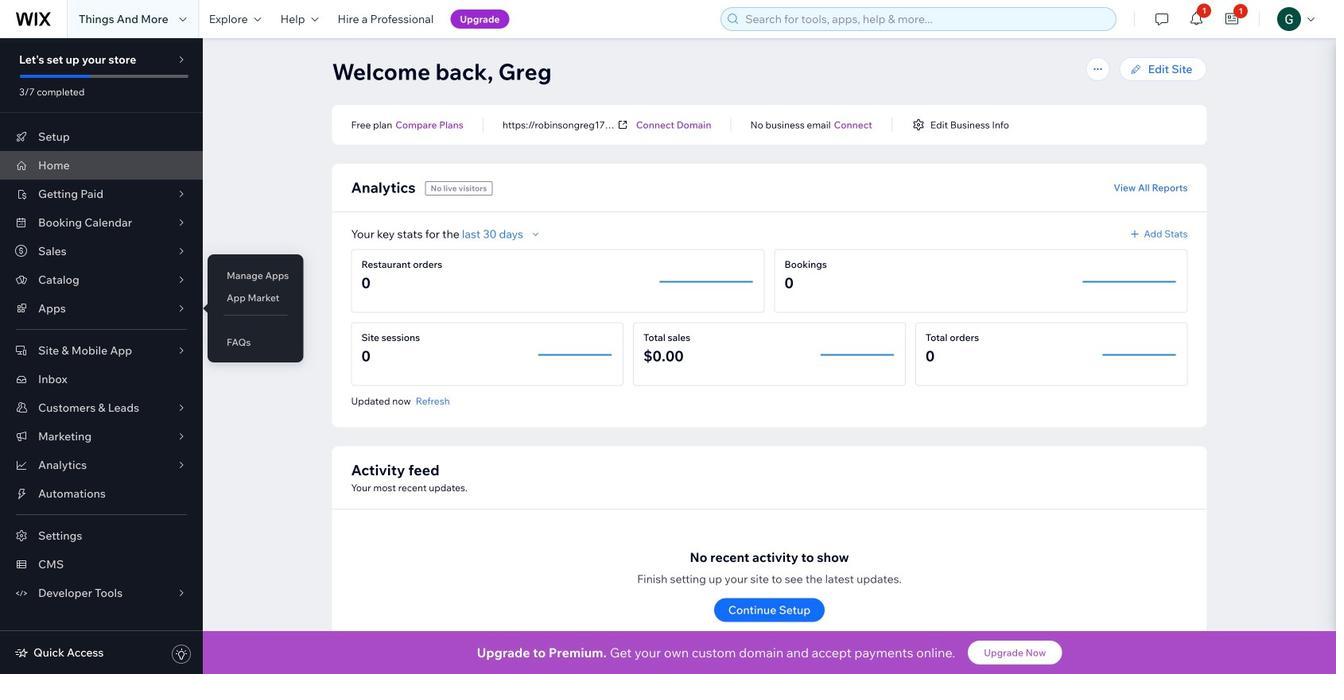 Task type: describe. For each thing, give the bounding box(es) containing it.
Search for tools, apps, help & more... field
[[741, 8, 1112, 30]]

sidebar element
[[0, 38, 203, 675]]



Task type: vqa. For each thing, say whether or not it's contained in the screenshot.
Sidebar element
yes



